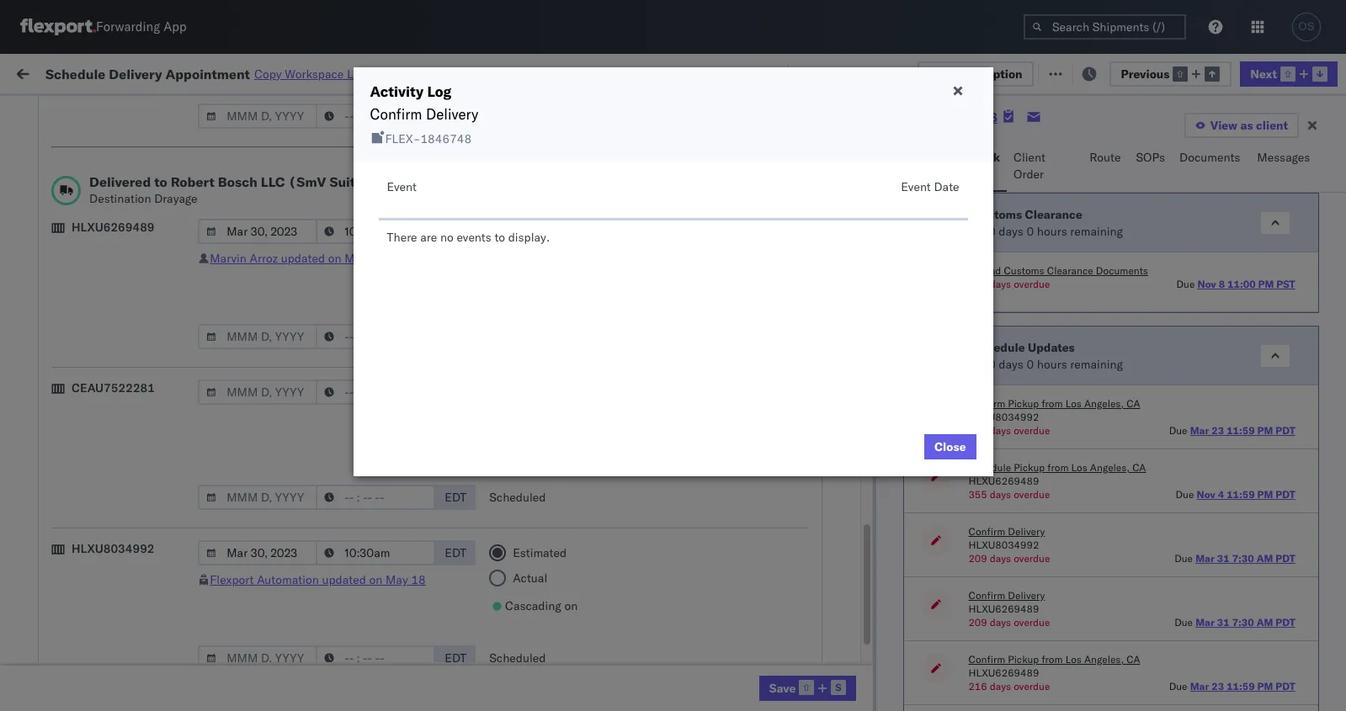 Task type: vqa. For each thing, say whether or not it's contained in the screenshot.


Task type: describe. For each thing, give the bounding box(es) containing it.
1 horizontal spatial to
[[495, 230, 505, 245]]

3 hlxu6269489, from the top
[[1127, 280, 1214, 295]]

2 fcl from the top
[[553, 243, 575, 258]]

1846748 left updates
[[966, 354, 1017, 369]]

2022 down 11:00 pm pst, nov 8, 2022
[[403, 391, 433, 406]]

customs up the ceau7522281
[[80, 345, 127, 360]]

1 integration from the top
[[735, 577, 793, 592]]

schedule pickup from los angeles, ca button up confirm pickup from los angeles, ca link
[[39, 381, 239, 417]]

1660288
[[966, 169, 1017, 184]]

2 resize handle column header from the left
[[428, 131, 448, 712]]

work button
[[965, 142, 1008, 192]]

0 horizontal spatial file
[[944, 66, 965, 81]]

pdt for confirm delivery hlxu8034992
[[1277, 553, 1296, 565]]

mbl/mawb numbers button
[[1139, 134, 1333, 151]]

documents for the middle the upload customs clearance documents button
[[1097, 265, 1149, 277]]

customs down workitem button
[[80, 160, 127, 175]]

filtered
[[17, 103, 58, 118]]

on right 205
[[413, 65, 427, 80]]

3 11:59 pm pdt, nov 4, 2022 from the top
[[271, 280, 426, 295]]

clearance up 351 days overdue
[[1048, 265, 1094, 277]]

schedule for the schedule delivery appointment button related to 11:59 pm pdt, nov 4, 2022
[[39, 279, 89, 294]]

cascading on
[[505, 599, 578, 614]]

flexport automation updated on may 18
[[210, 573, 426, 588]]

flex-1889466 for 11:59 pm pst, dec 13, 2022
[[930, 428, 1017, 444]]

confirm inside confirm delivery hlxu6269489
[[969, 590, 1006, 602]]

3 gvcu5265864 from the top
[[1038, 687, 1121, 703]]

due nov 4, 11:59 pm
[[792, 66, 910, 81]]

760 at risk
[[310, 65, 369, 80]]

import for import work
[[143, 65, 181, 80]]

due mar 31 7:30 am pdt for confirm delivery hlxu6269489
[[1175, 617, 1296, 629]]

1846748 up work "button"
[[940, 109, 998, 126]]

1 hlxu6269489, from the top
[[1127, 206, 1214, 221]]

2 uetu5238478 from the top
[[1128, 428, 1210, 443]]

216 days overdue for hlxu6269489
[[969, 681, 1051, 693]]

app
[[164, 19, 187, 35]]

view
[[1211, 118, 1238, 133]]

lhuu7894563, for confirm pickup from los angeles, ca
[[1038, 465, 1125, 480]]

4 resize handle column header from the left
[[596, 131, 617, 712]]

pdt, left 'aug'
[[329, 169, 356, 184]]

sops
[[1137, 150, 1166, 165]]

1 karl from the top
[[879, 577, 901, 592]]

Search Shipments (/) text field
[[1024, 14, 1187, 40]]

customs inside import customs clearance estimated 0 days 0 hours remaining
[[973, 207, 1023, 222]]

confirm delivery button for confirm delivery hlxu8034992
[[969, 526, 1046, 539]]

schedule delivery appointment button for 11:59 pm pdt, nov 4, 2022
[[39, 278, 207, 297]]

mbl/mawb
[[1147, 137, 1206, 150]]

2022 down there
[[397, 280, 426, 295]]

from up confirm pickup from los angeles, ca link
[[131, 382, 156, 397]]

3 lagerfeld from the top
[[904, 688, 954, 703]]

216 days overdue for hlxu8034992
[[969, 425, 1051, 437]]

2 gvcu5265864 from the top
[[1038, 613, 1121, 628]]

confirm pickup from los angeles, ca hlxu6269489
[[969, 654, 1141, 680]]

2022 up '6:00 am pst, dec 24, 2022' at the left bottom of the page
[[396, 465, 425, 481]]

angeles, inside confirm pickup from los angeles, ca hlxu6269489
[[1085, 654, 1125, 666]]

schedule pickup from los angeles, ca link for schedule pickup from los angeles, ca button underneath destination
[[39, 233, 239, 267]]

3 schedule delivery appointment link from the top
[[39, 575, 207, 592]]

pdt for confirm pickup from los angeles, ca hlxu8034992
[[1277, 425, 1296, 437]]

deadline button
[[263, 134, 431, 151]]

as
[[1241, 118, 1254, 133]]

pdt, left there
[[328, 243, 355, 258]]

due for schedule pickup from los angeles, ca hlxu6269489
[[1176, 489, 1195, 501]]

message
[[227, 65, 274, 80]]

3 schedule delivery appointment from the top
[[39, 576, 207, 591]]

pickup for schedule pickup from rotterdam, netherlands link
[[92, 604, 128, 620]]

client
[[1014, 150, 1046, 165]]

next button
[[1241, 61, 1339, 86]]

activity log button
[[387, 64, 450, 83]]

7 ocean fcl from the top
[[516, 614, 575, 629]]

5 resize handle column header from the left
[[706, 131, 726, 712]]

estimated up actual
[[513, 546, 567, 561]]

3 ceau7522281, hlxu6269489, hlxu8034992 from the top
[[1038, 280, 1299, 295]]

8 fcl from the top
[[553, 651, 575, 666]]

2 ceau7522281, from the top
[[1038, 243, 1124, 258]]

11:00 pm pst, nov 8, 2022
[[271, 354, 425, 369]]

dec for schedule pickup from los angeles, ca
[[357, 391, 379, 406]]

216 for confirm pickup from los angeles, ca hlxu6269489
[[969, 681, 988, 693]]

3 schedule delivery appointment button from the top
[[39, 575, 207, 593]]

on down the 12,
[[369, 573, 383, 588]]

uetu5238478 for confirm pickup from los angeles, ca
[[1128, 465, 1210, 480]]

close button
[[925, 435, 977, 460]]

pdt for confirm pickup from los angeles, ca hlxu6269489
[[1277, 681, 1296, 693]]

2 maeu9408431 from the top
[[1147, 614, 1233, 629]]

1846748 down track
[[421, 131, 472, 146]]

due mar 31 7:30 am pdt for confirm delivery hlxu8034992
[[1175, 553, 1296, 565]]

1 ceau7522281, hlxu6269489, hlxu8034992 from the top
[[1038, 206, 1299, 221]]

3 schedule pickup from los angeles, ca from the top
[[39, 308, 227, 340]]

updated for arroz
[[281, 251, 325, 266]]

msdu7304509
[[1038, 539, 1124, 554]]

3 flex-2130387 from the top
[[930, 688, 1017, 703]]

4 hlxu6269489, from the top
[[1127, 317, 1214, 332]]

drayage
[[154, 191, 198, 206]]

2 mmm d, yyyy text field from the top
[[198, 485, 318, 510]]

3 edt from the top
[[445, 546, 467, 561]]

confirm inside the confirm delivery hlxu8034992
[[969, 526, 1006, 538]]

1 vertical spatial log
[[427, 83, 452, 100]]

pdt, down marvin arroz updated on may 23 'button'
[[328, 280, 355, 295]]

los inside confirm pickup from los angeles, ca hlxu8034992
[[1066, 398, 1082, 410]]

save
[[770, 681, 796, 696]]

0 vertical spatial confirm delivery button
[[39, 501, 128, 519]]

client order
[[1014, 150, 1046, 182]]

2 karl from the top
[[879, 614, 901, 629]]

ca inside confirm pickup from los angeles, ca hlxu8034992
[[1127, 398, 1141, 410]]

confirm inside "confirm pickup from los angeles, ca"
[[39, 456, 82, 471]]

forwarding
[[96, 19, 160, 35]]

from down schedule pickup from rotterdam, netherlands button
[[131, 641, 156, 657]]

upload for 12:00 am pdt, aug 19, 2022
[[39, 160, 77, 175]]

updated for automation
[[322, 573, 366, 588]]

schedule pickup from los angeles, ca button down destination
[[39, 233, 239, 268]]

event for event
[[387, 179, 417, 195]]

1889466 for 6:00 am pst, dec 24, 2022
[[966, 502, 1017, 518]]

log inside button
[[431, 66, 450, 81]]

ceau7522281
[[72, 381, 155, 396]]

1846748 up 351
[[966, 243, 1017, 258]]

2 integration test account - karl lagerfeld from the top
[[735, 614, 954, 629]]

schedule pickup from los angeles, ca button down the 'delivered'
[[39, 196, 239, 231]]

ready
[[129, 104, 159, 117]]

schedule delivery appointment copy workspace link
[[45, 65, 370, 82]]

import for import schedule updates estimated 0 days 0 hours remaining
[[932, 340, 970, 355]]

1 vertical spatial activity
[[370, 83, 424, 100]]

12,
[[379, 540, 397, 555]]

2022 right 19,
[[405, 169, 435, 184]]

23, for 2022
[[375, 465, 393, 481]]

upload customs clearance documents for 12:00 am pdt, aug 19, 2022
[[39, 160, 185, 192]]

4:00 pm pst, dec 23, 2022
[[271, 465, 425, 481]]

4 ceau7522281, hlxu6269489, hlxu8034992 from the top
[[1038, 317, 1299, 332]]

view as client
[[1211, 118, 1289, 133]]

2023 for 8:30 pm pst, jan 23, 2023
[[393, 577, 422, 592]]

205
[[388, 65, 410, 80]]

route button
[[1084, 142, 1130, 192]]

0 horizontal spatial 11:00
[[271, 354, 304, 369]]

-- : -- -- text field for fourth mmm d, yyyy text box from the bottom
[[316, 324, 436, 350]]

nov 8 11:00 pm pst button
[[1198, 278, 1296, 291]]

1 flex-1889466 from the top
[[930, 391, 1017, 406]]

schedule for the schedule delivery appointment button associated with 11:59 pm pst, dec 13, 2022
[[39, 428, 89, 443]]

0 vertical spatial 23
[[370, 251, 385, 266]]

1 resize handle column header from the left
[[241, 131, 261, 712]]

(smv
[[288, 174, 326, 190]]

in
[[252, 104, 262, 117]]

schedule pickup from los angeles, ca button down confirm delivery link
[[39, 529, 239, 565]]

pickup for confirm pickup from los angeles, ca link
[[85, 456, 121, 471]]

estimated inside import customs clearance estimated 0 days 0 hours remaining
[[932, 224, 986, 239]]

llc
[[261, 174, 285, 190]]

7 fcl from the top
[[553, 614, 575, 629]]

angeles, for the schedule pickup from los angeles, ca link associated with schedule pickup from los angeles, ca button above confirm pickup from los angeles, ca link
[[181, 382, 227, 397]]

8 resize handle column header from the left
[[1119, 131, 1139, 712]]

from down destination
[[131, 234, 156, 249]]

schedule for first the schedule delivery appointment button from the bottom
[[39, 576, 89, 591]]

schedule for schedule pickup from los angeles, ca button underneath confirm delivery link
[[39, 530, 89, 545]]

2022 right 8,
[[396, 354, 425, 369]]

marvin
[[210, 251, 247, 266]]

delivery inside button
[[85, 502, 128, 517]]

close
[[935, 440, 967, 455]]

1 mmm d, yyyy text field from the top
[[198, 219, 318, 244]]

6 resize handle column header from the left
[[874, 131, 895, 712]]

due for confirm pickup from los angeles, ca hlxu6269489
[[1170, 681, 1188, 693]]

import work
[[143, 65, 214, 80]]

11:59 pm pst, jan 12, 2023
[[271, 540, 429, 555]]

3 resize handle column header from the left
[[487, 131, 507, 712]]

1 horizontal spatial 11:00
[[1228, 278, 1257, 291]]

19,
[[384, 169, 403, 184]]

pst, left 8,
[[328, 354, 354, 369]]

0 down order
[[1027, 224, 1035, 239]]

delivered to robert bosch llc (smv suite a) destination drayage
[[89, 174, 385, 206]]

mmm d, yyyy text field for second -- : -- -- text box from the bottom
[[198, 541, 318, 566]]

test123456 for the schedule pickup from los angeles, ca link for schedule pickup from los angeles, ca button on top of the ceau7522281
[[1147, 317, 1218, 332]]

0 horizontal spatial exception
[[968, 66, 1023, 81]]

mbl/mawb numbers
[[1147, 137, 1250, 150]]

lhuu7894563, for schedule pickup from los angeles, ca
[[1038, 391, 1125, 406]]

1 2130387 from the top
[[966, 577, 1017, 592]]

consignee
[[812, 540, 869, 555]]

clearance inside import customs clearance estimated 0 days 0 hours remaining
[[1026, 207, 1083, 222]]

work inside 'button'
[[184, 65, 214, 80]]

1846748 down import customs clearance estimated 0 days 0 hours remaining at top
[[966, 280, 1017, 295]]

angeles, for confirm pickup from los angeles, ca link
[[174, 456, 220, 471]]

days inside import schedule updates estimated 0 days 0 hours remaining
[[999, 357, 1024, 372]]

1846748 down 351
[[966, 317, 1017, 332]]

pickup inside confirm pickup from los angeles, ca hlxu8034992
[[1009, 398, 1040, 410]]

bookings test consignee
[[735, 540, 869, 555]]

ocean fcl for confirm delivery link
[[516, 502, 575, 518]]

0 down updates
[[1027, 357, 1035, 372]]

date
[[935, 179, 960, 195]]

flex-1662119
[[930, 651, 1017, 666]]

marvin arroz updated on may 23 button
[[210, 251, 385, 266]]

2 lagerfeld from the top
[[904, 614, 954, 629]]

3 ceau7522281, from the top
[[1038, 280, 1124, 295]]

scheduled for hlxu8034992
[[490, 651, 546, 666]]

pdt, up 11:00 pm pst, nov 8, 2022
[[328, 317, 355, 332]]

3 2130387 from the top
[[966, 688, 1017, 703]]

destination
[[89, 191, 151, 206]]

at
[[335, 65, 346, 80]]

overdue for confirm delivery hlxu8034992
[[1014, 553, 1051, 565]]

2022 left no
[[397, 243, 426, 258]]

2 13, from the top
[[382, 428, 400, 444]]

mmm d, yyyy text field for third -- : -- -- text box from the bottom of the page
[[198, 380, 318, 405]]

1 overdue from the top
[[1014, 278, 1051, 291]]

schedule for schedule pickup from los angeles, ca button under schedule pickup from rotterdam, netherlands button
[[39, 641, 89, 657]]

1 13, from the top
[[382, 391, 400, 406]]

a)
[[366, 174, 385, 190]]

schedule pickup from los angeles, ca link for schedule pickup from los angeles, ca button under the 'delivered'
[[39, 196, 239, 230]]

2 ceau7522281, hlxu6269489, hlxu8034992 from the top
[[1038, 243, 1299, 258]]

pst
[[1277, 278, 1296, 291]]

flex-1660288
[[930, 169, 1017, 184]]

angeles, inside schedule pickup from los angeles, ca hlxu6269489
[[1091, 462, 1131, 474]]

2 test123456 from the top
[[1147, 280, 1218, 295]]

1 horizontal spatial file
[[1059, 65, 1079, 80]]

0 vertical spatial confirm delivery
[[370, 105, 479, 123]]

track
[[430, 65, 457, 80]]

schedule inside import schedule updates estimated 0 days 0 hours remaining
[[973, 340, 1026, 355]]

schedule inside schedule pickup from los angeles, ca hlxu6269489
[[969, 462, 1012, 474]]

from inside schedule pickup from los angeles, ca hlxu6269489
[[1048, 462, 1069, 474]]

on right arroz
[[328, 251, 342, 266]]

0 up confirm pickup from los angeles, ca hlxu8034992
[[989, 357, 996, 372]]

7:30 for confirm delivery hlxu6269489
[[1233, 617, 1255, 629]]

3 integration from the top
[[735, 688, 793, 703]]

confirm delivery hlxu8034992
[[969, 526, 1046, 552]]

overdue for confirm delivery hlxu6269489
[[1014, 617, 1051, 629]]

confirm down 205
[[370, 105, 422, 123]]

clearance up the ceau7522281
[[130, 345, 185, 360]]

actual
[[513, 571, 548, 586]]

0 horizontal spatial file exception
[[944, 66, 1023, 81]]

aug
[[359, 169, 381, 184]]

lhuu7894563, uetu5238478 for schedule pickup from los angeles, ca
[[1038, 391, 1210, 406]]

overdue for confirm pickup from los angeles, ca hlxu8034992
[[1014, 425, 1051, 437]]

0 vertical spatial activity log
[[387, 66, 450, 81]]

pst, down 11:59 pm pst, jan 12, 2023
[[321, 577, 347, 592]]

1 schedule pickup from los angeles, ca from the top
[[39, 197, 227, 229]]

schedule pickup from los angeles, ca hlxu6269489
[[969, 462, 1147, 488]]

2 - from the top
[[869, 614, 876, 629]]

remaining for updates
[[1071, 357, 1124, 372]]

24, for 2023
[[379, 651, 397, 666]]

workspace
[[285, 66, 344, 81]]

numbers for container numbers
[[1038, 144, 1080, 157]]

1 maeu9408431 from the top
[[1147, 577, 1233, 592]]

4 ceau7522281, from the top
[[1038, 317, 1124, 332]]

pst, up '6:00 am pst, dec 24, 2022' at the left bottom of the page
[[321, 465, 347, 481]]

cascading
[[505, 599, 562, 614]]

due nov 4 11:59 pm pdt
[[1176, 489, 1296, 501]]

flexport automation updated on may 18 button
[[210, 573, 426, 588]]

pst, down 11:00 pm pst, nov 8, 2022
[[328, 391, 354, 406]]

2022 up the 12,
[[397, 502, 426, 518]]

confirm inside button
[[39, 502, 82, 517]]

5 ceau7522281, from the top
[[1038, 354, 1124, 369]]

1 edt from the top
[[445, 224, 467, 239]]

4 fcl from the top
[[553, 502, 575, 518]]

dec up 4:00 pm pst, dec 23, 2022
[[357, 428, 379, 444]]

1 gvcu5265864 from the top
[[1038, 576, 1121, 591]]

blocked,
[[207, 104, 250, 117]]

4:00
[[271, 465, 297, 481]]

1 1889466 from the top
[[966, 391, 1017, 406]]

6 schedule pickup from los angeles, ca from the top
[[39, 641, 227, 673]]

jan for 12,
[[357, 540, 376, 555]]

8 ocean fcl from the top
[[516, 651, 575, 666]]

due for confirm delivery hlxu6269489
[[1175, 617, 1194, 629]]

on right the cascading
[[565, 599, 578, 614]]

2 lhuu7894563, uetu5238478 from the top
[[1038, 428, 1210, 443]]

4, down there
[[383, 280, 394, 295]]

8,
[[382, 354, 393, 369]]

hlxu6269489 inside confirm delivery hlxu6269489
[[969, 603, 1040, 616]]

angeles, for the schedule pickup from los angeles, ca link for schedule pickup from los angeles, ca button on top of the ceau7522281
[[181, 308, 227, 323]]

11:59 pm pdt, nov 4, 2022 for the schedule pickup from los angeles, ca link associated with schedule pickup from los angeles, ca button underneath destination
[[271, 243, 426, 258]]

by:
[[61, 103, 77, 118]]

there are no events to display.
[[387, 230, 550, 245]]

summary button
[[897, 142, 965, 192]]

uetu5238478 for confirm delivery
[[1128, 502, 1210, 517]]

overdue for schedule pickup from los angeles, ca hlxu6269489
[[1014, 489, 1051, 501]]

0 down "1660288"
[[989, 224, 996, 239]]

angeles, for the schedule pickup from los angeles, ca link corresponding to schedule pickup from los angeles, ca button under schedule pickup from rotterdam, netherlands button
[[181, 641, 227, 657]]

from up the ceau7522281
[[131, 308, 156, 323]]

previous button
[[1110, 61, 1233, 86]]

mar for confirm pickup from los angeles, ca hlxu8034992
[[1191, 425, 1210, 437]]

3 account from the top
[[821, 688, 866, 703]]

1 -- : -- -- text field from the top
[[316, 104, 436, 129]]

from inside "confirm pickup from los angeles, ca"
[[124, 456, 149, 471]]

ocean fcl for the schedule pickup from los angeles, ca link corresponding to schedule pickup from los angeles, ca button under the 'delivered'
[[516, 206, 575, 221]]

caiu7969337
[[1038, 168, 1117, 184]]

pst, up 8:30 pm pst, jan 23, 2023
[[328, 540, 354, 555]]

hlxu8034992 inside confirm pickup from los angeles, ca hlxu8034992
[[969, 411, 1040, 424]]

8:30 pm pst, jan 23, 2023
[[271, 577, 422, 592]]

ca inside schedule pickup from los angeles, ca hlxu6269489
[[1133, 462, 1147, 474]]

delivered
[[89, 174, 151, 190]]

ca inside confirm pickup from los angeles, ca hlxu6269489
[[1127, 654, 1141, 666]]

from down confirm pickup from los angeles, ca link
[[131, 530, 156, 545]]

mmm d, yyyy text field for fourth -- : -- -- text box from the bottom of the page
[[198, 104, 318, 129]]

schedule delivery appointment for 11:59 pm pdt, nov 4, 2022
[[39, 279, 207, 294]]

1846748 down "1660288"
[[966, 206, 1017, 221]]

event date
[[902, 179, 960, 195]]

1 vertical spatial activity log
[[370, 83, 452, 100]]

2022 up 4:00 pm pst, dec 23, 2022
[[403, 428, 433, 444]]

2022 up 11:00 pm pst, nov 8, 2022
[[397, 317, 426, 332]]

5 hlxu6269489, from the top
[[1127, 354, 1214, 369]]

5 ceau7522281, hlxu6269489, hlxu8034992 from the top
[[1038, 354, 1299, 369]]

to inside delivered to robert bosch llc (smv suite a) destination drayage
[[154, 174, 167, 190]]

os button
[[1288, 8, 1327, 46]]

clearance up drayage
[[130, 160, 185, 175]]

lhuu7894563, uetu5238478 for confirm delivery
[[1038, 502, 1210, 517]]

abcdefg78456546 for 11:59 pm pst, dec 13, 2022
[[1147, 428, 1261, 444]]

2 mmm d, yyyy text field from the top
[[198, 324, 318, 350]]

pickup inside schedule pickup from los angeles, ca hlxu6269489
[[1014, 462, 1046, 474]]

pickup inside confirm pickup from los angeles, ca hlxu6269489
[[1009, 654, 1040, 666]]

2 account from the top
[[821, 614, 866, 629]]

5 fcl from the top
[[553, 540, 575, 555]]

4 schedule pickup from los angeles, ca from the top
[[39, 382, 227, 414]]

2 2130387 from the top
[[966, 614, 1017, 629]]

23 for confirm pickup from los angeles, ca hlxu8034992
[[1212, 425, 1225, 437]]

1 - from the top
[[869, 577, 876, 592]]



Task type: locate. For each thing, give the bounding box(es) containing it.
5 ocean fcl from the top
[[516, 540, 575, 555]]

gaurav
[[709, 66, 749, 81]]

view as client button
[[1185, 113, 1300, 138]]

2 7:30 from the top
[[1233, 617, 1255, 629]]

0 vertical spatial schedule delivery appointment link
[[39, 278, 207, 295]]

schedule for schedule pickup from rotterdam, netherlands button
[[39, 604, 89, 620]]

import down 351
[[932, 340, 970, 355]]

confirm pickup from los angeles, ca button for hlxu6269489
[[969, 654, 1141, 667]]

4 edt from the top
[[445, 651, 467, 666]]

0 vertical spatial flex-2130387
[[930, 577, 1017, 592]]

0 vertical spatial confirm pickup from los angeles, ca button
[[969, 398, 1141, 411]]

4, right 'jawla' on the top of the page
[[842, 66, 853, 81]]

on
[[413, 65, 427, 80], [328, 251, 342, 266], [369, 573, 383, 588], [565, 599, 578, 614]]

file exception up flex-1846748 link
[[944, 66, 1023, 81]]

1 vertical spatial lagerfeld
[[904, 614, 954, 629]]

2 -- : -- -- text field from the top
[[316, 324, 436, 350]]

updates
[[1029, 340, 1075, 355]]

schedule inside schedule pickup from rotterdam, netherlands
[[39, 604, 89, 620]]

-- : -- -- text field for 1st mmm d, yyyy text field from the bottom of the page
[[316, 485, 436, 510]]

vandelay for vandelay west
[[735, 651, 783, 666]]

6 fcl from the top
[[553, 577, 575, 592]]

1 vertical spatial abcdefg78456546
[[1147, 465, 1261, 481]]

3 karl from the top
[[879, 688, 901, 703]]

3 flex-1889466 from the top
[[930, 465, 1017, 481]]

0 vertical spatial mar 31 7:30 am pdt button
[[1196, 553, 1296, 565]]

angeles, inside "confirm pickup from los angeles, ca"
[[174, 456, 220, 471]]

pickup for the schedule pickup from los angeles, ca link corresponding to schedule pickup from los angeles, ca button under the 'delivered'
[[92, 197, 128, 212]]

209 days overdue down the confirm delivery hlxu8034992
[[969, 553, 1051, 565]]

pst, down 4:00 pm pst, dec 23, 2022
[[322, 502, 348, 518]]

confirm delivery button for confirm delivery hlxu6269489
[[969, 590, 1046, 603]]

deadline
[[271, 137, 312, 150]]

bosch inside delivered to robert bosch llc (smv suite a) destination drayage
[[218, 174, 258, 190]]

13, down 8,
[[382, 391, 400, 406]]

numbers for mbl/mawb numbers
[[1209, 137, 1250, 150]]

31 for confirm delivery hlxu8034992
[[1218, 553, 1230, 565]]

forwarding app link
[[20, 19, 187, 35]]

numbers
[[1209, 137, 1250, 150], [1038, 144, 1080, 157]]

3 fcl from the top
[[553, 465, 575, 481]]

overdue for confirm pickup from los angeles, ca hlxu6269489
[[1014, 681, 1051, 693]]

pdt
[[445, 109, 467, 124], [1277, 425, 1296, 437], [1276, 489, 1296, 501], [1277, 553, 1296, 565], [1277, 617, 1296, 629], [1277, 681, 1296, 693]]

pickup for the schedule pickup from los angeles, ca link associated with schedule pickup from los angeles, ca button underneath confirm delivery link
[[92, 530, 128, 545]]

1 vertical spatial 2023
[[393, 577, 422, 592]]

2023
[[400, 540, 429, 555], [393, 577, 422, 592], [400, 651, 429, 666]]

estimated down the date
[[932, 224, 986, 239]]

schedule pickup from los angeles, ca link for schedule pickup from los angeles, ca button on top of the ceau7522281
[[39, 307, 239, 341]]

1 vertical spatial 13,
[[382, 428, 400, 444]]

1 vertical spatial mar 23 11:59 pm pdt button
[[1191, 681, 1296, 693]]

upload customs clearance documents link for 11:00 pm pst, nov 8, 2022
[[39, 344, 239, 378]]

23 for confirm pickup from los angeles, ca hlxu6269489
[[1212, 681, 1225, 693]]

1 vertical spatial account
[[821, 614, 866, 629]]

upload
[[39, 160, 77, 175], [969, 265, 1002, 277], [39, 345, 77, 360]]

2023 down the 12,
[[393, 577, 422, 592]]

updated right arroz
[[281, 251, 325, 266]]

1 abcdefg78456546 from the top
[[1147, 428, 1261, 444]]

vandelay
[[625, 651, 674, 666], [735, 651, 783, 666]]

test123456 up due nov 8 11:00 pm pst
[[1147, 243, 1218, 258]]

confirm inside confirm pickup from los angeles, ca hlxu6269489
[[969, 654, 1006, 666]]

schedule
[[45, 65, 106, 82], [39, 197, 89, 212], [39, 234, 89, 249], [39, 279, 89, 294], [39, 308, 89, 323], [973, 340, 1026, 355], [39, 382, 89, 397], [39, 428, 89, 443], [969, 462, 1012, 474], [39, 530, 89, 545], [39, 576, 89, 591], [39, 604, 89, 620], [39, 641, 89, 657]]

risk
[[349, 65, 369, 80]]

there
[[387, 230, 417, 245]]

1 vertical spatial scheduled
[[490, 651, 546, 666]]

hlxu6269489,
[[1127, 206, 1214, 221], [1127, 243, 1214, 258], [1127, 280, 1214, 295], [1127, 317, 1214, 332], [1127, 354, 1214, 369]]

schedule pickup from los angeles, ca link down destination
[[39, 233, 239, 267]]

5 overdue from the top
[[1014, 617, 1051, 629]]

pst, down 8:30 pm pst, jan 23, 2023
[[328, 651, 354, 666]]

remaining for clearance
[[1071, 224, 1124, 239]]

355 days overdue
[[969, 489, 1051, 501]]

2 vertical spatial 2023
[[400, 651, 429, 666]]

1 vertical spatial due mar 31 7:30 am pdt
[[1175, 617, 1296, 629]]

1 ceau7522281, from the top
[[1038, 206, 1124, 221]]

documents for upload customs clearance documents link related to 11:00 pm pst, nov 8, 2022
[[39, 362, 100, 377]]

schedule pickup from los angeles, ca button up "355 days overdue" at right
[[969, 462, 1147, 475]]

209 days overdue for hlxu8034992
[[969, 553, 1051, 565]]

0 vertical spatial scheduled
[[490, 490, 546, 505]]

hlxu6269489 inside schedule pickup from los angeles, ca hlxu6269489
[[969, 475, 1040, 488]]

2 vertical spatial confirm pickup from los angeles, ca button
[[969, 654, 1141, 667]]

2 vertical spatial flex-2130387
[[930, 688, 1017, 703]]

schedule pickup from los angeles, ca link down the 'delivered'
[[39, 196, 239, 230]]

0 vertical spatial 11:59 pm pst, dec 13, 2022
[[271, 391, 433, 406]]

hours inside import schedule updates estimated 0 days 0 hours remaining
[[1038, 357, 1068, 372]]

1 vertical spatial upload customs clearance documents link
[[39, 344, 239, 378]]

angeles, for the schedule pickup from los angeles, ca link corresponding to schedule pickup from los angeles, ca button under the 'delivered'
[[181, 197, 227, 212]]

2022 up there
[[397, 206, 426, 221]]

1889466 for 11:59 pm pst, dec 13, 2022
[[966, 428, 1017, 444]]

file up flex-1846748 link
[[944, 66, 965, 81]]

2 flex-1889466 from the top
[[930, 428, 1017, 444]]

schedule pickup from rotterdam, netherlands button
[[39, 604, 239, 639]]

0 vertical spatial 24,
[[376, 502, 394, 518]]

3 ocean fcl from the top
[[516, 465, 575, 481]]

4 lhuu7894563, from the top
[[1038, 502, 1125, 517]]

1 vertical spatial confirm pickup from los angeles, ca button
[[39, 455, 239, 491]]

flex-1846748
[[898, 109, 998, 126], [385, 131, 472, 146], [930, 206, 1017, 221], [930, 243, 1017, 258], [930, 280, 1017, 295], [930, 317, 1017, 332], [930, 354, 1017, 369]]

days down 1662119
[[991, 681, 1012, 693]]

4, up 8,
[[383, 317, 394, 332]]

work inside "button"
[[971, 150, 1001, 165]]

0 vertical spatial schedule delivery appointment button
[[39, 278, 207, 297]]

0
[[989, 224, 996, 239], [1027, 224, 1035, 239], [989, 357, 996, 372], [1027, 357, 1035, 372]]

1 vertical spatial 11:59 pm pst, dec 13, 2022
[[271, 428, 433, 444]]

lagerfeld down flex-1893174
[[904, 577, 954, 592]]

2023 right the 12,
[[400, 540, 429, 555]]

-- : -- -- text field up the deadline button
[[316, 104, 436, 129]]

2 hours from the top
[[1038, 357, 1068, 372]]

MMM D, YYYY text field
[[198, 104, 318, 129], [198, 324, 318, 350], [198, 380, 318, 405], [198, 541, 318, 566], [198, 646, 318, 671]]

1 ocean fcl from the top
[[516, 206, 575, 221]]

appointment for third schedule delivery appointment link from the top
[[138, 576, 207, 591]]

import down the date
[[932, 207, 970, 222]]

0 vertical spatial -
[[869, 577, 876, 592]]

5 schedule pickup from los angeles, ca link from the top
[[39, 529, 239, 563]]

confirm up 1893174
[[969, 526, 1006, 538]]

mar 23 11:59 pm pdt button for confirm pickup from los angeles, ca hlxu6269489
[[1191, 681, 1296, 693]]

schedule for schedule pickup from los angeles, ca button underneath destination
[[39, 234, 89, 249]]

for
[[162, 104, 176, 117]]

0 vertical spatial work
[[184, 65, 214, 80]]

upload customs clearance documents link up the ceau7522281
[[39, 344, 239, 378]]

overdue down confirm delivery hlxu6269489
[[1014, 617, 1051, 629]]

pdt, down 'suite'
[[328, 206, 355, 221]]

2 vandelay from the left
[[735, 651, 783, 666]]

confirm down 1893174
[[969, 590, 1006, 602]]

from
[[131, 197, 156, 212], [131, 234, 156, 249], [131, 308, 156, 323], [131, 382, 156, 397], [1042, 398, 1064, 410], [124, 456, 149, 471], [1048, 462, 1069, 474], [131, 530, 156, 545], [131, 604, 156, 620], [131, 641, 156, 657], [1042, 654, 1064, 666]]

numbers down the container
[[1038, 144, 1080, 157]]

9 resize handle column header from the left
[[1304, 131, 1324, 712]]

216 up 355
[[969, 425, 988, 437]]

2 ocean fcl from the top
[[516, 243, 575, 258]]

due mar 23 11:59 pm pdt for confirm pickup from los angeles, ca hlxu6269489
[[1170, 681, 1296, 693]]

2 vertical spatial -
[[869, 688, 876, 703]]

1 vertical spatial jan
[[350, 577, 369, 592]]

2 overdue from the top
[[1014, 425, 1051, 437]]

jan down 11:59 pm pst, jan 12, 2023
[[350, 577, 369, 592]]

2 integration from the top
[[735, 614, 793, 629]]

0 vertical spatial 23,
[[375, 465, 393, 481]]

1 flex-2130387 from the top
[[930, 577, 1017, 592]]

1 vertical spatial 11:00
[[271, 354, 304, 369]]

hours for updates
[[1038, 357, 1068, 372]]

1 vertical spatial integration test account - karl lagerfeld
[[735, 614, 954, 629]]

work up status : ready for work, blocked, in progress
[[184, 65, 214, 80]]

209 down the confirm delivery hlxu8034992
[[969, 553, 988, 565]]

2 vertical spatial confirm delivery button
[[969, 590, 1046, 603]]

2 schedule pickup from los angeles, ca link from the top
[[39, 233, 239, 267]]

schedule pickup from rotterdam, netherlands
[[39, 604, 219, 636]]

confirm delivery hlxu6269489
[[969, 590, 1046, 616]]

pdt,
[[329, 169, 356, 184], [328, 206, 355, 221], [328, 243, 355, 258], [328, 280, 355, 295], [328, 317, 355, 332]]

order
[[1014, 167, 1045, 182]]

11:59 pm pdt, nov 4, 2022 for the schedule pickup from los angeles, ca link for schedule pickup from los angeles, ca button on top of the ceau7522281
[[271, 317, 426, 332]]

1 209 from the top
[[969, 553, 988, 565]]

3 abcdefg78456546 from the top
[[1147, 502, 1261, 518]]

209 for confirm delivery hlxu6269489
[[969, 617, 988, 629]]

2 remaining from the top
[[1071, 357, 1124, 372]]

2 mar 31 7:30 am pdt button from the top
[[1196, 617, 1296, 629]]

upload customs clearance documents for 11:00 pm pst, nov 8, 2022
[[39, 345, 185, 377]]

activity left track
[[387, 66, 428, 81]]

3 1889466 from the top
[[966, 465, 1017, 481]]

confirm pickup from los angeles, ca button down import schedule updates estimated 0 days 0 hours remaining
[[969, 398, 1141, 411]]

file down "search shipments (/)" text box
[[1059, 65, 1079, 80]]

from inside confirm pickup from los angeles, ca hlxu6269489
[[1042, 654, 1064, 666]]

1 vertical spatial upload customs clearance documents button
[[969, 265, 1149, 278]]

confirm pickup from los angeles, ca
[[39, 456, 220, 488]]

4 overdue from the top
[[1014, 553, 1051, 565]]

0 vertical spatial 209
[[969, 553, 988, 565]]

from inside schedule pickup from rotterdam, netherlands
[[131, 604, 156, 620]]

schedule delivery appointment link for 11:59 pm pst, dec 13, 2022
[[39, 427, 207, 444]]

flexport. image
[[20, 19, 96, 35]]

mar 23 11:59 pm pdt button for confirm pickup from los angeles, ca hlxu8034992
[[1191, 425, 1296, 437]]

pickup for the schedule pickup from los angeles, ca link associated with schedule pickup from los angeles, ca button underneath destination
[[92, 234, 128, 249]]

clearance
[[130, 160, 185, 175], [1026, 207, 1083, 222], [1048, 265, 1094, 277], [130, 345, 185, 360]]

abcdefg78456546 for 4:00 pm pst, dec 23, 2022
[[1147, 465, 1261, 481]]

confirm pickup from los angeles, ca button for hlxu8034992
[[969, 398, 1141, 411]]

0 vertical spatial 216
[[969, 425, 988, 437]]

6 ocean fcl from the top
[[516, 577, 575, 592]]

2 vertical spatial -- : -- -- text field
[[316, 485, 436, 510]]

confirm delivery button up 1893174
[[969, 526, 1046, 539]]

abcdefg78456546
[[1147, 428, 1261, 444], [1147, 465, 1261, 481], [1147, 502, 1261, 518]]

lagerfeld
[[904, 577, 954, 592], [904, 614, 954, 629], [904, 688, 954, 703]]

0 vertical spatial abcdefg78456546
[[1147, 428, 1261, 444]]

1662119
[[966, 651, 1017, 666]]

2 vertical spatial test123456
[[1147, 317, 1218, 332]]

12:00
[[271, 169, 304, 184]]

3 lhuu7894563, from the top
[[1038, 465, 1125, 480]]

jan for 24,
[[357, 651, 376, 666]]

1 vandelay from the left
[[625, 651, 674, 666]]

ocean fcl for confirm pickup from los angeles, ca link
[[516, 465, 575, 481]]

next
[[1251, 66, 1278, 81]]

0 vertical spatial 2130387
[[966, 577, 1017, 592]]

0 horizontal spatial confirm delivery
[[39, 502, 128, 517]]

flex-2130387 down flex-1893174
[[930, 577, 1017, 592]]

jan for 23,
[[350, 577, 369, 592]]

2 schedule pickup from los angeles, ca from the top
[[39, 234, 227, 266]]

days inside import customs clearance estimated 0 days 0 hours remaining
[[999, 224, 1024, 239]]

2 flex-2130387 from the top
[[930, 614, 1017, 629]]

pickup inside schedule pickup from rotterdam, netherlands
[[92, 604, 128, 620]]

estimated inside import schedule updates estimated 0 days 0 hours remaining
[[932, 357, 986, 372]]

: left "no"
[[391, 104, 395, 117]]

work up "1660288"
[[971, 150, 1001, 165]]

gvcu5265864 down abcd1234560
[[1038, 687, 1121, 703]]

no
[[399, 104, 412, 117]]

lhuu7894563, uetu5238478 for confirm pickup from los angeles, ca
[[1038, 465, 1210, 480]]

integration down bookings
[[735, 577, 793, 592]]

scheduled for ceau7522281
[[490, 490, 546, 505]]

pm
[[891, 66, 910, 81], [307, 206, 326, 221], [307, 243, 326, 258], [1259, 278, 1275, 291], [307, 280, 326, 295], [307, 317, 326, 332], [307, 354, 326, 369], [307, 391, 326, 406], [1258, 425, 1274, 437], [307, 428, 326, 444], [300, 465, 318, 481], [1258, 489, 1274, 501], [307, 540, 326, 555], [300, 577, 318, 592], [307, 651, 326, 666], [1258, 681, 1274, 693]]

1 vertical spatial work
[[971, 150, 1001, 165]]

copy workspace link button
[[254, 66, 370, 81]]

schedule pickup from los angeles, ca button down schedule pickup from rotterdam, netherlands button
[[39, 641, 239, 676]]

flex-2130387 down flex-1662119
[[930, 688, 1017, 703]]

los inside schedule pickup from los angeles, ca hlxu6269489
[[1072, 462, 1088, 474]]

flex-1889466 for 4:00 pm pst, dec 23, 2022
[[930, 465, 1017, 481]]

integration up vandelay west
[[735, 614, 793, 629]]

2 hlxu6269489, from the top
[[1127, 243, 1214, 258]]

pst, up 4:00 pm pst, dec 23, 2022
[[328, 428, 354, 444]]

my
[[17, 61, 44, 85]]

3 -- : -- -- text field from the top
[[316, 541, 436, 566]]

1 vertical spatial may
[[386, 573, 408, 588]]

1 integration test account - karl lagerfeld from the top
[[735, 577, 954, 592]]

2 vertical spatial upload
[[39, 345, 77, 360]]

3 schedule pickup from los angeles, ca link from the top
[[39, 307, 239, 341]]

0 vertical spatial integration
[[735, 577, 793, 592]]

pickup for the schedule pickup from los angeles, ca link for schedule pickup from los angeles, ca button on top of the ceau7522281
[[92, 308, 128, 323]]

schedule pickup from los angeles, ca up "confirm pickup from los angeles, ca"
[[39, 382, 227, 414]]

confirm up confirm delivery link
[[39, 456, 82, 471]]

4 ocean fcl from the top
[[516, 502, 575, 518]]

numbers inside container numbers
[[1038, 144, 1080, 157]]

0 horizontal spatial event
[[387, 179, 417, 195]]

schedule delivery appointment for 11:59 pm pst, dec 13, 2022
[[39, 428, 207, 443]]

2 209 days overdue from the top
[[969, 617, 1051, 629]]

-- : -- -- text field down 8,
[[316, 380, 436, 405]]

4, left are on the left top
[[383, 243, 394, 258]]

confirm delivery down activity log button
[[370, 105, 479, 123]]

13, up 4:00 pm pst, dec 23, 2022
[[382, 428, 400, 444]]

1 horizontal spatial exception
[[1082, 65, 1137, 80]]

automation
[[257, 573, 319, 588]]

2 -- : -- -- text field from the top
[[316, 380, 436, 405]]

0 vertical spatial log
[[431, 66, 450, 81]]

4, for schedule pickup from los angeles, ca button on top of the ceau7522281
[[383, 317, 394, 332]]

numbers down "view"
[[1209, 137, 1250, 150]]

actions
[[1284, 137, 1319, 150]]

23
[[370, 251, 385, 266], [1212, 425, 1225, 437], [1212, 681, 1225, 693]]

1 vertical spatial 2130387
[[966, 614, 1017, 629]]

MMM D, YYYY text field
[[198, 219, 318, 244], [198, 485, 318, 510]]

hours down caiu7969337 at the right top of the page
[[1038, 224, 1068, 239]]

bosch ocean test link
[[898, 126, 995, 142]]

1 fcl from the top
[[553, 206, 575, 221]]

route
[[1090, 150, 1122, 165]]

0 vertical spatial 2023
[[400, 540, 429, 555]]

vandelay for vandelay
[[625, 651, 674, 666]]

due mar 23 11:59 pm pdt for confirm pickup from los angeles, ca hlxu8034992
[[1170, 425, 1296, 437]]

log down track
[[427, 83, 452, 100]]

4 -- : -- -- text field from the top
[[316, 646, 436, 671]]

from down the 'delivered'
[[131, 197, 156, 212]]

uetu5238478 for schedule pickup from los angeles, ca
[[1128, 391, 1210, 406]]

1 remaining from the top
[[1071, 224, 1124, 239]]

2023 for 11:59 pm pst, jan 12, 2023
[[400, 540, 429, 555]]

from left rotterdam,
[[131, 604, 156, 620]]

marvin arroz updated on may 23
[[210, 251, 385, 266]]

5 schedule pickup from los angeles, ca from the top
[[39, 530, 227, 562]]

import inside import customs clearance estimated 0 days 0 hours remaining
[[932, 207, 970, 222]]

2 11:59 pm pdt, nov 4, 2022 from the top
[[271, 243, 426, 258]]

1 11:59 pm pst, dec 13, 2022 from the top
[[271, 391, 433, 406]]

file exception button
[[1033, 60, 1148, 86], [1033, 60, 1148, 86], [918, 61, 1034, 86], [918, 61, 1034, 86]]

schedule pickup from los angeles, ca button
[[39, 196, 239, 231], [39, 233, 239, 268], [39, 307, 239, 342], [39, 381, 239, 417], [969, 462, 1147, 475], [39, 529, 239, 565], [39, 641, 239, 676]]

from inside confirm pickup from los angeles, ca hlxu8034992
[[1042, 398, 1064, 410]]

1 vertical spatial due mar 23 11:59 pm pdt
[[1170, 681, 1296, 693]]

1 horizontal spatial event
[[902, 179, 932, 195]]

0 vertical spatial 11:00
[[1228, 278, 1257, 291]]

6 overdue from the top
[[1014, 681, 1051, 693]]

estimated
[[932, 224, 986, 239], [513, 224, 567, 239], [932, 357, 986, 372], [513, 546, 567, 561]]

lhuu7894563, for confirm delivery
[[1038, 502, 1125, 517]]

7:30 for confirm delivery hlxu8034992
[[1233, 553, 1255, 565]]

1 upload customs clearance documents link from the top
[[39, 159, 239, 192]]

progress
[[264, 104, 306, 117]]

days down the confirm delivery hlxu8034992
[[991, 553, 1012, 565]]

0 horizontal spatial to
[[154, 174, 167, 190]]

integration test account - karl lagerfeld down consignee at the right bottom of the page
[[735, 577, 954, 592]]

4 lhuu7894563, uetu5238478 from the top
[[1038, 502, 1210, 517]]

bosch ocean test
[[898, 126, 995, 142], [625, 206, 721, 221], [735, 206, 831, 221], [625, 465, 721, 481], [735, 465, 831, 481], [735, 502, 831, 518]]

: for snoozed
[[391, 104, 395, 117]]

schedule pickup from los angeles, ca down the 'delivered'
[[39, 197, 227, 229]]

hours inside import customs clearance estimated 0 days 0 hours remaining
[[1038, 224, 1068, 239]]

2 vertical spatial schedule delivery appointment button
[[39, 575, 207, 593]]

arroz
[[250, 251, 278, 266]]

schedule pickup from los angeles, ca link for schedule pickup from los angeles, ca button underneath confirm delivery link
[[39, 529, 239, 563]]

1 7:30 from the top
[[1233, 553, 1255, 565]]

1 vertical spatial mmm d, yyyy text field
[[198, 485, 318, 510]]

upload customs clearance documents link down workitem button
[[39, 159, 239, 192]]

schedule pickup from los angeles, ca down destination
[[39, 234, 227, 266]]

0 vertical spatial mar 23 11:59 pm pdt button
[[1191, 425, 1296, 437]]

status
[[92, 104, 122, 117]]

angeles, for the schedule pickup from los angeles, ca link associated with schedule pickup from los angeles, ca button underneath confirm delivery link
[[181, 530, 227, 545]]

0 vertical spatial -- : -- -- text field
[[316, 219, 436, 244]]

3 - from the top
[[869, 688, 876, 703]]

schedule delivery appointment button
[[39, 278, 207, 297], [39, 427, 207, 445], [39, 575, 207, 593]]

8:30
[[271, 577, 297, 592]]

1 lhuu7894563, uetu5238478 from the top
[[1038, 391, 1210, 406]]

1 vertical spatial test123456
[[1147, 280, 1218, 295]]

mmm d, yyyy text field up arroz
[[198, 219, 318, 244]]

0 vertical spatial 13,
[[382, 391, 400, 406]]

documents for upload customs clearance documents link corresponding to 12:00 am pdt, aug 19, 2022
[[39, 176, 100, 192]]

los inside "confirm pickup from los angeles, ca"
[[152, 456, 171, 471]]

customs down "1660288"
[[973, 207, 1023, 222]]

0 vertical spatial 216 days overdue
[[969, 425, 1051, 437]]

1 account from the top
[[821, 577, 866, 592]]

13,
[[382, 391, 400, 406], [382, 428, 400, 444]]

1 due mar 23 11:59 pm pdt from the top
[[1170, 425, 1296, 437]]

days right close button
[[991, 425, 1012, 437]]

messages button
[[1251, 142, 1320, 192]]

: left ready
[[122, 104, 125, 117]]

appointment for schedule delivery appointment link associated with 11:59 pm pst, dec 13, 2022
[[138, 428, 207, 443]]

2 216 from the top
[[969, 681, 988, 693]]

days for "mar 23 11:59 pm pdt" button corresponding to confirm pickup from los angeles, ca hlxu8034992
[[991, 425, 1012, 437]]

angeles, for the schedule pickup from los angeles, ca link associated with schedule pickup from los angeles, ca button underneath destination
[[181, 234, 227, 249]]

customs up 351 days overdue
[[1005, 265, 1045, 277]]

3 uetu5238478 from the top
[[1128, 465, 1210, 480]]

activity inside button
[[387, 66, 428, 81]]

4 uetu5238478 from the top
[[1128, 502, 1210, 517]]

1 vertical spatial upload
[[969, 265, 1002, 277]]

0 vertical spatial remaining
[[1071, 224, 1124, 239]]

1 vertical spatial 216 days overdue
[[969, 681, 1051, 693]]

work,
[[178, 104, 205, 117]]

23, for 2023
[[371, 577, 390, 592]]

confirm pickup from los angeles, ca hlxu8034992
[[969, 398, 1141, 424]]

lagerfeld down flex-1662119
[[904, 688, 954, 703]]

2130387 up 1662119
[[966, 614, 1017, 629]]

2 vertical spatial upload customs clearance documents
[[39, 345, 185, 377]]

1 test123456 from the top
[[1147, 243, 1218, 258]]

integration test account - karl lagerfeld down west
[[735, 688, 954, 703]]

robert
[[171, 174, 215, 190]]

ca inside "confirm pickup from los angeles, ca"
[[39, 473, 55, 488]]

delivery inside the confirm delivery hlxu8034992
[[1009, 526, 1046, 538]]

schedule pickup from los angeles, ca down confirm delivery link
[[39, 530, 227, 562]]

days right 351
[[991, 278, 1012, 291]]

0 vertical spatial 209 days overdue
[[969, 553, 1051, 565]]

11:00
[[1228, 278, 1257, 291], [271, 354, 304, 369]]

-- : -- -- text field
[[316, 219, 436, 244], [316, 324, 436, 350], [316, 485, 436, 510]]

-- : -- -- text field down 4:00 pm pst, dec 23, 2022
[[316, 485, 436, 510]]

1 vertical spatial 31
[[1218, 617, 1230, 629]]

mar for confirm delivery hlxu6269489
[[1196, 617, 1215, 629]]

2 vertical spatial jan
[[357, 651, 376, 666]]

integration
[[735, 577, 793, 592], [735, 614, 793, 629], [735, 688, 793, 703]]

3 -- : -- -- text field from the top
[[316, 485, 436, 510]]

11:59 pm pdt, nov 4, 2022 for the schedule pickup from los angeles, ca link corresponding to schedule pickup from los angeles, ca button under the 'delivered'
[[271, 206, 426, 221]]

31 down the maeu9736123
[[1218, 617, 1230, 629]]

0 vertical spatial upload
[[39, 160, 77, 175]]

flex-1846748 link
[[898, 109, 998, 126]]

bookings
[[735, 540, 784, 555]]

1 vertical spatial updated
[[322, 573, 366, 588]]

0 horizontal spatial vandelay
[[625, 651, 674, 666]]

2 vertical spatial lagerfeld
[[904, 688, 954, 703]]

overdue down the confirm delivery hlxu8034992
[[1014, 553, 1051, 565]]

confirm inside confirm pickup from los angeles, ca hlxu8034992
[[969, 398, 1006, 410]]

abcdefg78456546 for 6:00 am pst, dec 24, 2022
[[1147, 502, 1261, 518]]

import inside import schedule updates estimated 0 days 0 hours remaining
[[932, 340, 970, 355]]

angeles,
[[181, 197, 227, 212], [181, 234, 227, 249], [181, 308, 227, 323], [181, 382, 227, 397], [1085, 398, 1125, 410], [174, 456, 220, 471], [1091, 462, 1131, 474], [181, 530, 227, 545], [181, 641, 227, 657], [1085, 654, 1125, 666]]

7 resize handle column header from the left
[[1009, 131, 1029, 712]]

days
[[999, 224, 1024, 239], [991, 278, 1012, 291], [999, 357, 1024, 372], [991, 425, 1012, 437], [991, 489, 1012, 501], [991, 553, 1012, 565], [991, 617, 1012, 629], [991, 681, 1012, 693]]

24, for 2022
[[376, 502, 394, 518]]

hlxu6269489 up "355 days overdue" at right
[[969, 475, 1040, 488]]

2 lhuu7894563, from the top
[[1038, 428, 1125, 443]]

6:00 am pst, dec 24, 2022
[[271, 502, 426, 518]]

209 days overdue down confirm delivery hlxu6269489
[[969, 617, 1051, 629]]

pickup for the schedule pickup from los angeles, ca link corresponding to schedule pickup from los angeles, ca button under schedule pickup from rotterdam, netherlands button
[[92, 641, 128, 657]]

0 horizontal spatial may
[[345, 251, 367, 266]]

4, for schedule pickup from los angeles, ca button under the 'delivered'
[[383, 206, 394, 221]]

1 horizontal spatial file exception
[[1059, 65, 1137, 80]]

schedule pickup from los angeles, ca link down schedule pickup from rotterdam, netherlands button
[[39, 641, 239, 674]]

upload customs clearance documents button for 11:00 pm pst, nov 8, 2022
[[39, 344, 239, 379]]

fcl
[[553, 206, 575, 221], [553, 243, 575, 258], [553, 465, 575, 481], [553, 502, 575, 518], [553, 540, 575, 555], [553, 577, 575, 592], [553, 614, 575, 629], [553, 651, 575, 666]]

schedule pickup from los angeles, ca link down confirm delivery link
[[39, 529, 239, 563]]

hlxu8034992 inside the confirm delivery hlxu8034992
[[969, 539, 1040, 552]]

events
[[457, 230, 492, 245]]

-- : -- -- text field up 8,
[[316, 324, 436, 350]]

-- : -- -- text field
[[316, 104, 436, 129], [316, 380, 436, 405], [316, 541, 436, 566], [316, 646, 436, 671]]

1 horizontal spatial :
[[391, 104, 395, 117]]

216 for confirm pickup from los angeles, ca hlxu8034992
[[969, 425, 988, 437]]

schedule pickup from rotterdam, netherlands link
[[39, 604, 239, 637]]

1 horizontal spatial confirm delivery
[[370, 105, 479, 123]]

schedule delivery appointment button for 11:59 pm pst, dec 13, 2022
[[39, 427, 207, 445]]

suite
[[330, 174, 363, 190]]

2 vertical spatial schedule delivery appointment
[[39, 576, 207, 591]]

0 vertical spatial due mar 31 7:30 am pdt
[[1175, 553, 1296, 565]]

estimated down 351
[[932, 357, 986, 372]]

2 vertical spatial integration test account - karl lagerfeld
[[735, 688, 954, 703]]

7:30
[[1233, 553, 1255, 565], [1233, 617, 1255, 629]]

remaining inside import schedule updates estimated 0 days 0 hours remaining
[[1071, 357, 1124, 372]]

messages
[[1258, 150, 1311, 165]]

may
[[345, 251, 367, 266], [386, 573, 408, 588]]

mar 31 7:30 am pdt button
[[1196, 553, 1296, 565], [1196, 617, 1296, 629]]

schedule pickup from los angeles, ca button up the ceau7522281
[[39, 307, 239, 342]]

2130387
[[966, 577, 1017, 592], [966, 614, 1017, 629], [966, 688, 1017, 703]]

0 vertical spatial karl
[[879, 577, 901, 592]]

ceau7522281, hlxu6269489, hlxu8034992
[[1038, 206, 1299, 221], [1038, 243, 1299, 258], [1038, 280, 1299, 295], [1038, 317, 1299, 332], [1038, 354, 1299, 369]]

operator:
[[658, 66, 709, 81]]

2 216 days overdue from the top
[[969, 681, 1051, 693]]

0 vertical spatial maeu9408431
[[1147, 577, 1233, 592]]

delivery inside confirm delivery hlxu6269489
[[1009, 590, 1046, 602]]

209 days overdue for hlxu6269489
[[969, 617, 1051, 629]]

1 vertical spatial -- : -- -- text field
[[316, 324, 436, 350]]

due for confirm delivery hlxu8034992
[[1175, 553, 1194, 565]]

3 integration test account - karl lagerfeld from the top
[[735, 688, 954, 703]]

0 vertical spatial due mar 23 11:59 pm pdt
[[1170, 425, 1296, 437]]

pickup inside "confirm pickup from los angeles, ca"
[[85, 456, 121, 471]]

-- : -- -- text field up 8:30 pm pst, jan 23, 2023
[[316, 541, 436, 566]]

2 edt from the top
[[445, 490, 467, 505]]

1 -- : -- -- text field from the top
[[316, 219, 436, 244]]

0 vertical spatial schedule delivery appointment
[[39, 279, 207, 294]]

2 11:59 pm pst, dec 13, 2022 from the top
[[271, 428, 433, 444]]

0 vertical spatial 31
[[1218, 553, 1230, 565]]

estimated right events in the top of the page
[[513, 224, 567, 239]]

1 vertical spatial 24,
[[379, 651, 397, 666]]

1 vertical spatial integration
[[735, 614, 793, 629]]

1 lhuu7894563, from the top
[[1038, 391, 1125, 406]]

31 for confirm delivery hlxu6269489
[[1218, 617, 1230, 629]]

1 vertical spatial maeu9408431
[[1147, 614, 1233, 629]]

angeles, inside confirm pickup from los angeles, ca hlxu8034992
[[1085, 398, 1125, 410]]

ocean fcl for the schedule pickup from los angeles, ca link associated with schedule pickup from los angeles, ca button underneath destination
[[516, 243, 575, 258]]

hours for clearance
[[1038, 224, 1068, 239]]

1 11:59 pm pdt, nov 4, 2022 from the top
[[271, 206, 426, 221]]

1 vertical spatial upload customs clearance documents
[[969, 265, 1149, 277]]

los inside confirm pickup from los angeles, ca hlxu6269489
[[1066, 654, 1082, 666]]

4
[[1219, 489, 1225, 501]]

0 vertical spatial gvcu5265864
[[1038, 576, 1121, 591]]

may for 23
[[345, 251, 367, 266]]

2 vertical spatial abcdefg78456546
[[1147, 502, 1261, 518]]

0 vertical spatial import
[[143, 65, 181, 80]]

1846748
[[940, 109, 998, 126], [421, 131, 472, 146], [966, 206, 1017, 221], [966, 243, 1017, 258], [966, 280, 1017, 295], [966, 317, 1017, 332], [966, 354, 1017, 369]]

flex-1889466 for 6:00 am pst, dec 24, 2022
[[930, 502, 1017, 518]]

overdue down confirm pickup from los angeles, ca hlxu8034992
[[1014, 425, 1051, 437]]

resize handle column header
[[241, 131, 261, 712], [428, 131, 448, 712], [487, 131, 507, 712], [596, 131, 617, 712], [706, 131, 726, 712], [874, 131, 895, 712], [1009, 131, 1029, 712], [1119, 131, 1139, 712], [1304, 131, 1324, 712]]

2 schedule delivery appointment link from the top
[[39, 427, 207, 444]]

hlxu6269489 down destination
[[72, 220, 155, 235]]

jan
[[357, 540, 376, 555], [350, 577, 369, 592], [357, 651, 376, 666]]

216 down flex-1662119
[[969, 681, 988, 693]]

test123456 for the schedule pickup from los angeles, ca link associated with schedule pickup from los angeles, ca button underneath destination
[[1147, 243, 1218, 258]]

exception
[[1082, 65, 1137, 80], [968, 66, 1023, 81]]

4 1889466 from the top
[[966, 502, 1017, 518]]

schedule delivery appointment link
[[39, 278, 207, 295], [39, 427, 207, 444], [39, 575, 207, 592]]

dec
[[357, 391, 379, 406], [357, 428, 379, 444], [350, 465, 372, 481], [351, 502, 373, 518]]

remaining inside import customs clearance estimated 0 days 0 hours remaining
[[1071, 224, 1124, 239]]

2 due mar 31 7:30 am pdt from the top
[[1175, 617, 1296, 629]]

: for status
[[122, 104, 125, 117]]

0 vertical spatial activity
[[387, 66, 428, 81]]

1 vertical spatial remaining
[[1071, 357, 1124, 372]]

Search Work text field
[[780, 60, 964, 86]]

3 maeu9408431 from the top
[[1147, 688, 1233, 703]]

los
[[159, 197, 178, 212], [159, 234, 178, 249], [159, 308, 178, 323], [159, 382, 178, 397], [1066, 398, 1082, 410], [152, 456, 171, 471], [1072, 462, 1088, 474], [159, 530, 178, 545], [159, 641, 178, 657], [1066, 654, 1082, 666]]

import inside 'button'
[[143, 65, 181, 80]]

upload customs clearance documents button for 12:00 am pdt, aug 19, 2022
[[39, 159, 239, 194]]

delivery
[[109, 65, 162, 82], [426, 105, 479, 123], [92, 279, 135, 294], [92, 428, 135, 443], [85, 502, 128, 517], [1009, 526, 1046, 538], [92, 576, 135, 591], [1009, 590, 1046, 602]]

1 schedule delivery appointment from the top
[[39, 279, 207, 294]]

schedule for schedule pickup from los angeles, ca button under the 'delivered'
[[39, 197, 89, 212]]

import customs clearance estimated 0 days 0 hours remaining
[[932, 207, 1124, 239]]

2 vertical spatial account
[[821, 688, 866, 703]]

-- : -- -- text field for second mmm d, yyyy text field from the bottom of the page
[[316, 219, 436, 244]]

0 vertical spatial jan
[[357, 540, 376, 555]]

1 lagerfeld from the top
[[904, 577, 954, 592]]

mar for confirm pickup from los angeles, ca hlxu6269489
[[1191, 681, 1210, 693]]

hlxu6269489 inside confirm pickup from los angeles, ca hlxu6269489
[[969, 667, 1040, 680]]

previous
[[1122, 66, 1170, 81]]



